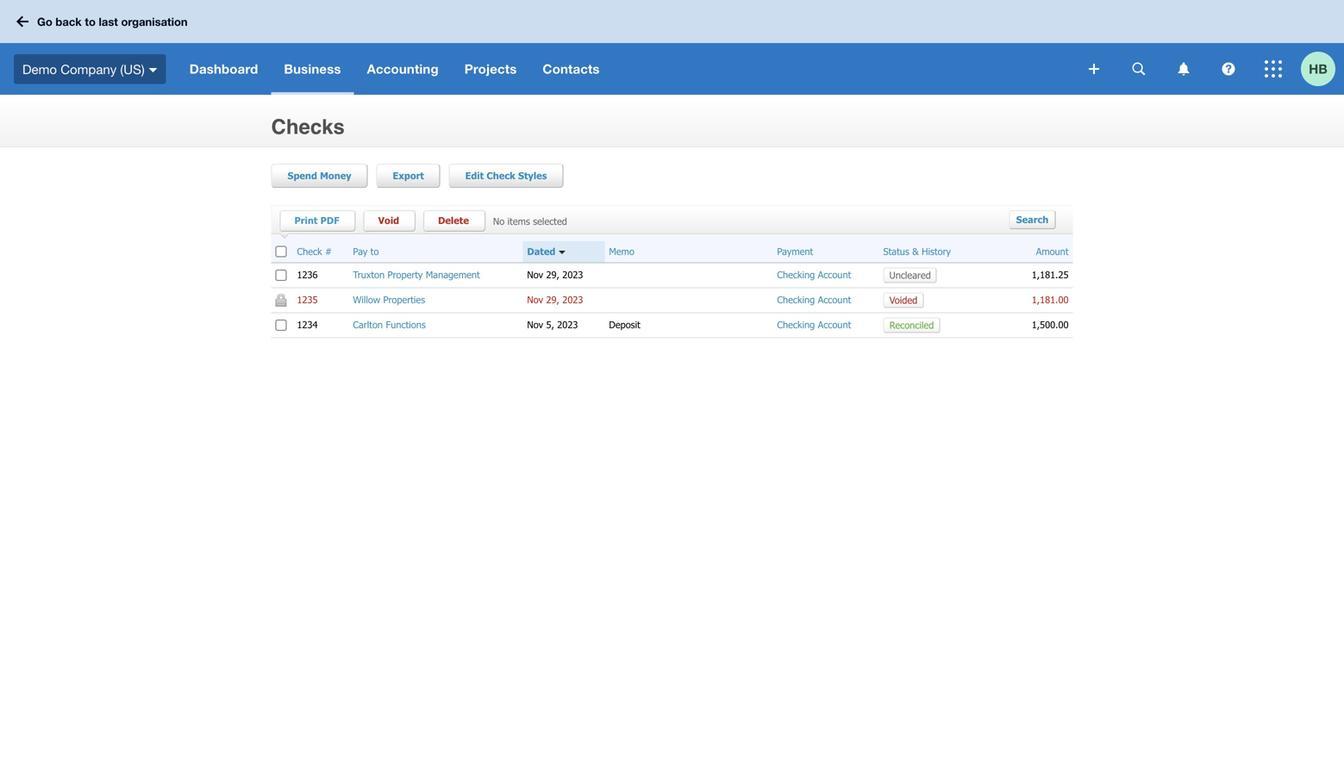 Task type: locate. For each thing, give the bounding box(es) containing it.
dated
[[527, 246, 556, 257]]

search
[[1017, 214, 1049, 226]]

0 vertical spatial 2023
[[563, 269, 583, 281]]

reconciled link
[[884, 318, 940, 333]]

1 checking account from the top
[[777, 269, 851, 281]]

selected
[[533, 216, 567, 227]]

1 horizontal spatial to
[[371, 246, 379, 257]]

3 account from the top
[[818, 319, 851, 331]]

1 account from the top
[[818, 269, 851, 281]]

willow
[[353, 294, 380, 306]]

pay
[[353, 246, 368, 257]]

reconciled
[[890, 319, 934, 331]]

1 29, from the top
[[546, 269, 560, 281]]

print pdf link
[[286, 210, 357, 233]]

1 vertical spatial 2023
[[563, 294, 583, 306]]

1,181.25
[[1032, 269, 1069, 281]]

29,
[[546, 269, 560, 281], [546, 294, 560, 306]]

2 vertical spatial 2023
[[557, 319, 578, 331]]

checking for voided
[[777, 294, 815, 306]]

edit check styles link
[[449, 164, 564, 188]]

nov for carlton functions
[[527, 319, 543, 331]]

dated link
[[527, 246, 556, 258]]

account for uncleared
[[818, 269, 851, 281]]

checking account link for uncleared
[[777, 269, 851, 281]]

nov down the "dated" link
[[527, 269, 543, 281]]

nov up the nov 5, 2023
[[527, 294, 543, 306]]

2 29, from the top
[[546, 294, 560, 306]]

1 checking from the top
[[777, 269, 815, 281]]

3 checking from the top
[[777, 319, 815, 331]]

to right pay
[[371, 246, 379, 257]]

checking
[[777, 269, 815, 281], [777, 294, 815, 306], [777, 319, 815, 331]]

properties
[[383, 294, 425, 306]]

1235
[[297, 294, 318, 306]]

2 vertical spatial account
[[818, 319, 851, 331]]

1 vertical spatial checking account
[[777, 294, 851, 306]]

items
[[508, 216, 530, 227]]

amount
[[1036, 246, 1069, 257]]

1 vertical spatial checking
[[777, 294, 815, 306]]

nov 29, 2023
[[527, 269, 583, 281], [527, 294, 583, 306]]

banner
[[0, 0, 1345, 95]]

pay to
[[353, 246, 379, 257]]

history
[[922, 246, 951, 257]]

memo
[[609, 246, 635, 257]]

uncleared link
[[884, 268, 937, 283]]

nov 29, 2023 down the "dated" link
[[527, 269, 583, 281]]

2 vertical spatial checking account link
[[777, 319, 851, 331]]

amount link
[[1036, 246, 1069, 258]]

2 nov from the top
[[527, 294, 543, 306]]

0 vertical spatial nov
[[527, 269, 543, 281]]

0 vertical spatial checking account link
[[777, 269, 851, 281]]

1 vertical spatial 29,
[[546, 294, 560, 306]]

company
[[61, 61, 117, 77]]

to
[[85, 15, 96, 28], [371, 246, 379, 257]]

checking account
[[777, 269, 851, 281], [777, 294, 851, 306], [777, 319, 851, 331]]

2 account from the top
[[818, 294, 851, 306]]

1 checking account link from the top
[[777, 269, 851, 281]]

carlton functions
[[353, 319, 426, 331]]

checking account for reconciled
[[777, 319, 851, 331]]

svg image
[[16, 16, 28, 27], [1265, 60, 1282, 78], [1133, 63, 1146, 75], [1179, 63, 1190, 75], [1223, 63, 1235, 75], [1089, 64, 1100, 74], [149, 68, 158, 72]]

29, down the "dated" link
[[546, 269, 560, 281]]

nov
[[527, 269, 543, 281], [527, 294, 543, 306], [527, 319, 543, 331]]

2 vertical spatial checking account
[[777, 319, 851, 331]]

2 checking account from the top
[[777, 294, 851, 306]]

3 nov from the top
[[527, 319, 543, 331]]

checking for reconciled
[[777, 319, 815, 331]]

back
[[56, 15, 82, 28]]

3 checking account from the top
[[777, 319, 851, 331]]

projects
[[465, 61, 517, 77]]

0 vertical spatial account
[[818, 269, 851, 281]]

1 vertical spatial checking account link
[[777, 294, 851, 306]]

checking account link
[[777, 269, 851, 281], [777, 294, 851, 306], [777, 319, 851, 331]]

property
[[388, 269, 423, 281]]

0 vertical spatial checking
[[777, 269, 815, 281]]

1 vertical spatial nov 29, 2023
[[527, 294, 583, 306]]

delete link
[[430, 210, 486, 233]]

2 vertical spatial nov
[[527, 319, 543, 331]]

no items selected
[[493, 216, 567, 227]]

&
[[913, 246, 919, 257]]

2023
[[563, 269, 583, 281], [563, 294, 583, 306], [557, 319, 578, 331]]

projects button
[[452, 43, 530, 95]]

check #
[[297, 246, 332, 257]]

status & history link
[[884, 246, 951, 258]]

1 vertical spatial nov
[[527, 294, 543, 306]]

1 nov 29, 2023 from the top
[[527, 269, 583, 281]]

0 vertical spatial checking account
[[777, 269, 851, 281]]

2 checking account link from the top
[[777, 294, 851, 306]]

hb button
[[1301, 43, 1345, 95]]

demo
[[22, 61, 57, 77]]

account
[[818, 269, 851, 281], [818, 294, 851, 306], [818, 319, 851, 331]]

0 vertical spatial to
[[85, 15, 96, 28]]

0 vertical spatial nov 29, 2023
[[527, 269, 583, 281]]

1 nov from the top
[[527, 269, 543, 281]]

29, up the nov 5, 2023
[[546, 294, 560, 306]]

2023 for carlton functions
[[557, 319, 578, 331]]

3 checking account link from the top
[[777, 319, 851, 331]]

2 vertical spatial checking
[[777, 319, 815, 331]]

go
[[37, 15, 52, 28]]

1236
[[297, 269, 318, 281]]

search link
[[1009, 210, 1056, 229]]

1 vertical spatial to
[[371, 246, 379, 257]]

None checkbox
[[276, 246, 287, 258], [276, 320, 287, 331], [276, 246, 287, 258], [276, 320, 287, 331]]

pay to link
[[353, 246, 379, 258]]

edit
[[465, 170, 484, 182]]

svg image inside "go back to last organisation" link
[[16, 16, 28, 27]]

no
[[493, 216, 505, 227]]

voided link
[[884, 293, 924, 308]]

voided
[[890, 294, 918, 306]]

spend
[[288, 170, 317, 182]]

None checkbox
[[276, 270, 287, 281]]

check
[[487, 170, 516, 182]]

(us)
[[120, 61, 145, 77]]

account for voided
[[818, 294, 851, 306]]

2 checking from the top
[[777, 294, 815, 306]]

checking account for uncleared
[[777, 269, 851, 281]]

payment link
[[777, 246, 813, 258]]

1 vertical spatial account
[[818, 294, 851, 306]]

check # link
[[297, 246, 332, 258]]

delete
[[438, 215, 469, 226]]

2 nov 29, 2023 from the top
[[527, 294, 583, 306]]

accounting
[[367, 61, 439, 77]]

nov 29, 2023 up the nov 5, 2023
[[527, 294, 583, 306]]

to left the last
[[85, 15, 96, 28]]

nov for willow properties
[[527, 294, 543, 306]]

0 vertical spatial 29,
[[546, 269, 560, 281]]

nov left 5,
[[527, 319, 543, 331]]

29, for truxton property management
[[546, 269, 560, 281]]



Task type: vqa. For each thing, say whether or not it's contained in the screenshot.
bottommost your
no



Task type: describe. For each thing, give the bounding box(es) containing it.
checks
[[271, 115, 345, 139]]

carlton
[[353, 319, 383, 331]]

nov 29, 2023 for truxton property management
[[527, 269, 583, 281]]

business
[[284, 61, 341, 77]]

management
[[426, 269, 480, 281]]

money
[[320, 170, 352, 182]]

5,
[[546, 319, 554, 331]]

spend money
[[288, 170, 352, 182]]

29, for willow properties
[[546, 294, 560, 306]]

memo link
[[609, 246, 635, 258]]

demo company (us)
[[22, 61, 145, 77]]

nov 5, 2023
[[527, 319, 578, 331]]

pdf
[[321, 215, 339, 226]]

bulk selection is not available for voided checks. image
[[276, 294, 287, 307]]

dashboard
[[189, 61, 258, 77]]

void link
[[370, 210, 417, 233]]

print
[[295, 215, 318, 226]]

svg image inside demo company (us) popup button
[[149, 68, 158, 72]]

checking for uncleared
[[777, 269, 815, 281]]

deposit
[[609, 319, 641, 331]]

dashboard link
[[177, 43, 271, 95]]

payment
[[777, 246, 813, 257]]

1,500.00
[[1032, 319, 1069, 331]]

account for reconciled
[[818, 319, 851, 331]]

banner containing dashboard
[[0, 0, 1345, 95]]

truxton property management
[[353, 269, 480, 281]]

0 horizontal spatial to
[[85, 15, 96, 28]]

status
[[884, 246, 910, 257]]

contacts
[[543, 61, 600, 77]]

2023 for truxton property management
[[563, 269, 583, 281]]

export
[[393, 170, 424, 182]]

last
[[99, 15, 118, 28]]

print pdf
[[295, 215, 339, 226]]

uncleared
[[890, 269, 931, 281]]

checking account link for reconciled
[[777, 319, 851, 331]]

spend money link
[[271, 164, 368, 188]]

carlton functions link
[[353, 319, 426, 331]]

edit check styles
[[465, 170, 547, 182]]

1,181.00
[[1032, 294, 1069, 306]]

export link
[[376, 164, 440, 188]]

checking account for voided
[[777, 294, 851, 306]]

organisation
[[121, 15, 188, 28]]

truxton
[[353, 269, 385, 281]]

nov for truxton property management
[[527, 269, 543, 281]]

void
[[378, 215, 399, 226]]

1234
[[297, 319, 318, 331]]

functions
[[386, 319, 426, 331]]

status & history
[[884, 246, 951, 257]]

checking account link for voided
[[777, 294, 851, 306]]

hb
[[1309, 61, 1328, 77]]

2023 for willow properties
[[563, 294, 583, 306]]

go back to last organisation link
[[10, 6, 198, 37]]

willow properties
[[353, 294, 425, 306]]

styles
[[518, 170, 547, 182]]

nov 29, 2023 for willow properties
[[527, 294, 583, 306]]

demo company (us) button
[[0, 43, 177, 95]]

accounting button
[[354, 43, 452, 95]]

truxton property management link
[[353, 269, 480, 281]]

go back to last organisation
[[37, 15, 188, 28]]

willow properties link
[[353, 294, 425, 306]]

contacts button
[[530, 43, 613, 95]]

business button
[[271, 43, 354, 95]]



